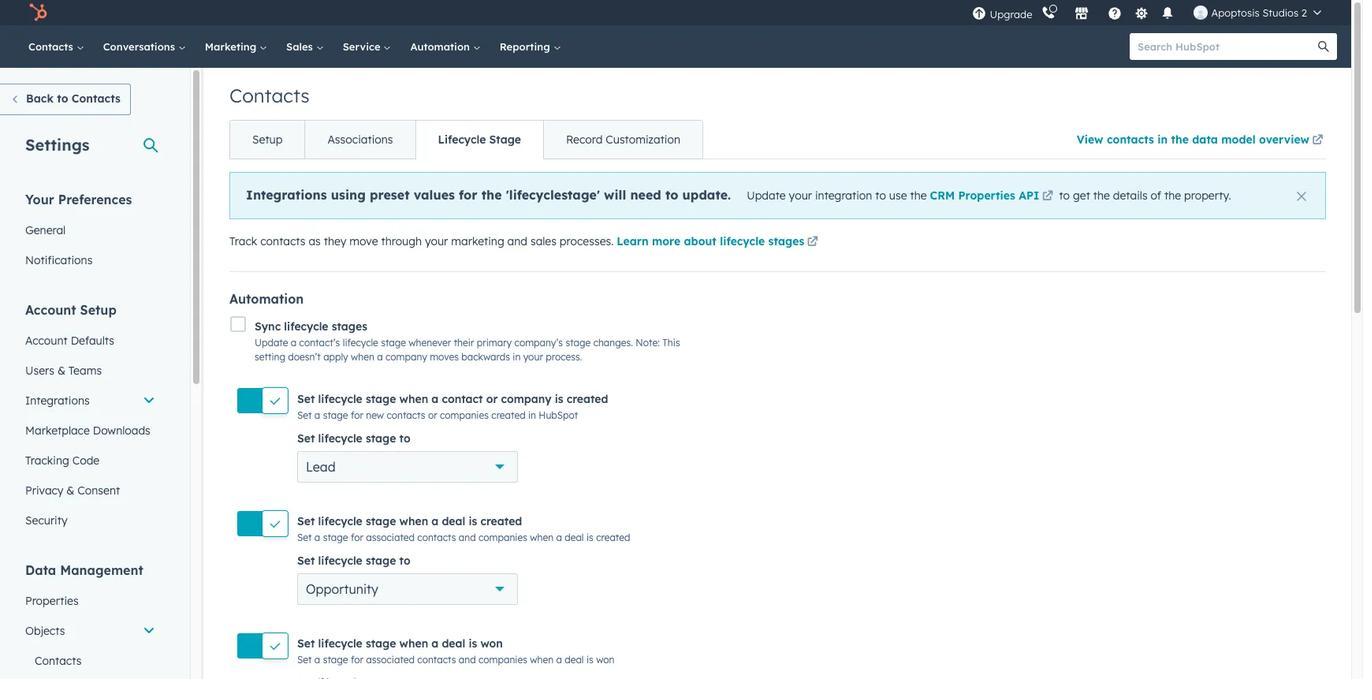 Task type: describe. For each thing, give the bounding box(es) containing it.
1 vertical spatial your
[[425, 234, 448, 248]]

stage down opportunity
[[323, 654, 348, 666]]

upgrade
[[990, 7, 1033, 20]]

in inside "sync lifecycle stages update a contact's lifecycle stage whenever their primary company's stage changes. note: this setting doesn't apply when a company moves backwards in your process."
[[513, 351, 521, 363]]

set lifecycle stage to for opportunity
[[297, 554, 411, 568]]

account setup element
[[16, 301, 165, 536]]

close image
[[1297, 192, 1307, 201]]

your preferences element
[[16, 191, 165, 275]]

service
[[343, 40, 384, 53]]

api
[[1019, 189, 1040, 203]]

associations link
[[305, 121, 415, 159]]

your preferences
[[25, 192, 132, 207]]

crm
[[930, 189, 955, 203]]

account for account setup
[[25, 302, 76, 318]]

integrations using preset values for the 'lifecyclestage' will need to update.
[[246, 187, 731, 203]]

when inside set lifecycle stage when a contact or company is created set a stage for new contacts or companies created in hubspot
[[400, 392, 428, 406]]

service link
[[333, 25, 401, 68]]

Search HubSpot search field
[[1130, 33, 1324, 60]]

downloads
[[93, 424, 151, 438]]

properties inside data management element
[[25, 594, 79, 608]]

contacts left as
[[260, 234, 306, 248]]

learn more about lifecycle stages
[[617, 234, 805, 248]]

the for integrations using preset values for the 'lifecyclestage' will need to update.
[[482, 187, 502, 203]]

upgrade image
[[973, 7, 987, 21]]

stage up opportunity
[[323, 532, 348, 543]]

update your integration to use the
[[747, 189, 930, 203]]

properties link
[[16, 586, 165, 616]]

doesn't
[[288, 351, 321, 363]]

tracking
[[25, 454, 69, 468]]

about
[[684, 234, 717, 248]]

reporting
[[500, 40, 553, 53]]

calling icon image
[[1042, 6, 1056, 21]]

3 set from the top
[[297, 431, 315, 445]]

model
[[1222, 133, 1256, 147]]

process.
[[546, 351, 582, 363]]

properties inside integrations using preset values for the 'lifecyclestage' will need to update. alert
[[959, 189, 1016, 203]]

setting
[[255, 351, 286, 363]]

overview
[[1260, 133, 1310, 147]]

update inside "sync lifecycle stages update a contact's lifecycle stage whenever their primary company's stage changes. note: this setting doesn't apply when a company moves backwards in your process."
[[255, 337, 288, 349]]

account defaults link
[[16, 326, 165, 356]]

marketing
[[451, 234, 505, 248]]

to left 'get'
[[1060, 189, 1070, 203]]

security link
[[16, 506, 165, 536]]

for inside set lifecycle stage when a contact or company is created set a stage for new contacts or companies created in hubspot
[[351, 409, 364, 421]]

to up opportunity popup button
[[400, 554, 411, 568]]

conversations
[[103, 40, 178, 53]]

data
[[1193, 133, 1219, 147]]

details
[[1114, 189, 1148, 203]]

integrations for integrations using preset values for the 'lifecyclestage' will need to update.
[[246, 187, 327, 203]]

stage left new
[[323, 409, 348, 421]]

lead button
[[297, 451, 518, 482]]

this
[[663, 337, 680, 349]]

learn more about lifecycle stages link
[[617, 233, 821, 252]]

sales link
[[277, 25, 333, 68]]

tracking code
[[25, 454, 100, 468]]

search image
[[1319, 41, 1330, 52]]

back to contacts link
[[0, 84, 131, 115]]

1 set from the top
[[297, 392, 315, 406]]

lifecycle right about
[[720, 234, 765, 248]]

for inside set lifecycle stage when a deal is won set a stage for associated contacts and companies when a deal is won
[[351, 654, 364, 666]]

automation link
[[401, 25, 490, 68]]

sales
[[286, 40, 316, 53]]

associated for created
[[366, 532, 415, 543]]

apoptosis studios 2 button
[[1185, 0, 1331, 25]]

apoptosis studios 2
[[1212, 6, 1308, 19]]

data
[[25, 562, 56, 578]]

settings image
[[1135, 7, 1149, 21]]

new
[[366, 409, 384, 421]]

contacts inside view contacts in the data model overview link
[[1107, 133, 1155, 147]]

marketplaces image
[[1075, 7, 1090, 21]]

marketplace downloads
[[25, 424, 151, 438]]

integrations using preset values for the 'lifecyclestage' will need to update. alert
[[230, 172, 1327, 219]]

management
[[60, 562, 143, 578]]

1 vertical spatial or
[[428, 409, 437, 421]]

property.
[[1185, 189, 1232, 203]]

1 horizontal spatial automation
[[410, 40, 473, 53]]

6 set from the top
[[297, 554, 315, 568]]

link opens in a new window image for learn more about lifecycle stages
[[808, 233, 819, 252]]

studios
[[1263, 6, 1299, 19]]

account defaults
[[25, 334, 114, 348]]

for inside alert
[[459, 187, 478, 203]]

contacts inside set lifecycle stage when a contact or company is created set a stage for new contacts or companies created in hubspot
[[387, 409, 426, 421]]

notifications image
[[1161, 7, 1176, 21]]

view contacts in the data model overview
[[1077, 133, 1310, 147]]

backwards
[[462, 351, 510, 363]]

need
[[631, 187, 662, 203]]

to right back
[[57, 91, 68, 106]]

& for privacy
[[67, 484, 74, 498]]

security
[[25, 513, 68, 528]]

marketing link
[[195, 25, 277, 68]]

contacts inside set lifecycle stage when a deal is created set a stage for associated contacts and companies when a deal is created
[[417, 532, 456, 543]]

track contacts as they move through your marketing and sales processes.
[[230, 234, 617, 248]]

record customization link
[[543, 121, 703, 159]]

stage left 'whenever' at left
[[381, 337, 406, 349]]

lifecycle up lead
[[318, 431, 363, 445]]

note:
[[636, 337, 660, 349]]

back to contacts
[[26, 91, 121, 106]]

contact
[[442, 392, 483, 406]]

opportunity
[[306, 581, 378, 597]]

to left use
[[876, 189, 886, 203]]

privacy
[[25, 484, 63, 498]]

4 set from the top
[[297, 514, 315, 528]]

marketplaces button
[[1066, 0, 1099, 25]]

0 vertical spatial and
[[508, 234, 528, 248]]

record customization
[[566, 133, 681, 147]]

contacts up setup link
[[230, 84, 310, 107]]

preferences
[[58, 192, 132, 207]]

the right 'get'
[[1094, 189, 1110, 203]]

lifecycle up contact's
[[284, 320, 329, 334]]

& for users
[[57, 364, 65, 378]]

'lifecyclestage'
[[506, 187, 600, 203]]

values
[[414, 187, 455, 203]]

changes.
[[594, 337, 633, 349]]

lifecycle up opportunity
[[318, 554, 363, 568]]

integrations for integrations
[[25, 394, 90, 408]]

contacts right back
[[72, 91, 121, 106]]

0 vertical spatial stages
[[769, 234, 805, 248]]

2 set from the top
[[297, 409, 312, 421]]

they
[[324, 234, 347, 248]]

as
[[309, 234, 321, 248]]

account for account defaults
[[25, 334, 68, 348]]

users & teams
[[25, 364, 102, 378]]

set lifecycle stage when a contact or company is created set a stage for new contacts or companies created in hubspot
[[297, 392, 609, 421]]

0 vertical spatial contacts link
[[19, 25, 94, 68]]

stage up opportunity popup button
[[366, 554, 396, 568]]

7 set from the top
[[297, 637, 315, 651]]

your
[[25, 192, 54, 207]]

consent
[[78, 484, 120, 498]]

set lifecycle stage when a deal is created set a stage for associated contacts and companies when a deal is created
[[297, 514, 631, 543]]

help image
[[1109, 7, 1123, 21]]

record
[[566, 133, 603, 147]]

1 horizontal spatial setup
[[252, 133, 283, 147]]

5 set from the top
[[297, 532, 312, 543]]

hubspot image
[[28, 3, 47, 22]]

privacy & consent
[[25, 484, 120, 498]]

update.
[[683, 187, 731, 203]]

tracking code link
[[16, 446, 165, 476]]



Task type: locate. For each thing, give the bounding box(es) containing it.
moves
[[430, 351, 459, 363]]

set lifecycle stage to up opportunity
[[297, 554, 411, 568]]

1 horizontal spatial properties
[[959, 189, 1016, 203]]

or right contact
[[486, 392, 498, 406]]

conversations link
[[94, 25, 195, 68]]

stage down the lead popup button
[[366, 514, 396, 528]]

for inside set lifecycle stage when a deal is created set a stage for associated contacts and companies when a deal is created
[[351, 532, 364, 543]]

primary
[[477, 337, 512, 349]]

in down company's
[[513, 351, 521, 363]]

contact's
[[299, 337, 340, 349]]

objects button
[[16, 616, 165, 646]]

1 horizontal spatial update
[[747, 189, 786, 203]]

your down company's
[[523, 351, 543, 363]]

lifecycle stage link
[[415, 121, 543, 159]]

2 account from the top
[[25, 334, 68, 348]]

associated down opportunity popup button
[[366, 654, 415, 666]]

0 vertical spatial account
[[25, 302, 76, 318]]

integrations inside alert
[[246, 187, 327, 203]]

or up the lead popup button
[[428, 409, 437, 421]]

0 vertical spatial link opens in a new window image
[[1313, 132, 1324, 151]]

setup link
[[230, 121, 305, 159]]

1 horizontal spatial company
[[501, 392, 552, 406]]

8 set from the top
[[297, 654, 312, 666]]

menu
[[971, 0, 1333, 25]]

your inside integrations using preset values for the 'lifecyclestage' will need to update. alert
[[789, 189, 812, 203]]

0 horizontal spatial properties
[[25, 594, 79, 608]]

the up 'marketing'
[[482, 187, 502, 203]]

lifecycle inside set lifecycle stage when a contact or company is created set a stage for new contacts or companies created in hubspot
[[318, 392, 363, 406]]

1 horizontal spatial won
[[596, 654, 615, 666]]

0 vertical spatial setup
[[252, 133, 283, 147]]

created
[[567, 392, 609, 406], [492, 409, 526, 421], [481, 514, 522, 528], [596, 532, 631, 543]]

0 horizontal spatial stages
[[332, 320, 368, 334]]

0 vertical spatial associated
[[366, 532, 415, 543]]

the for update your integration to use the
[[911, 189, 927, 203]]

company down 'whenever' at left
[[386, 351, 427, 363]]

track
[[230, 234, 257, 248]]

1 vertical spatial automation
[[230, 291, 304, 307]]

stages down integrations using preset values for the 'lifecyclestage' will need to update. alert
[[769, 234, 805, 248]]

0 horizontal spatial your
[[425, 234, 448, 248]]

for right values
[[459, 187, 478, 203]]

stage down new
[[366, 431, 396, 445]]

their
[[454, 337, 474, 349]]

set lifecycle stage to down new
[[297, 431, 411, 445]]

set lifecycle stage when a deal is won set a stage for associated contacts and companies when a deal is won
[[297, 637, 615, 666]]

contacts right view
[[1107, 133, 1155, 147]]

won
[[481, 637, 503, 651], [596, 654, 615, 666]]

companies
[[440, 409, 489, 421], [479, 532, 528, 543], [479, 654, 528, 666]]

1 horizontal spatial in
[[528, 409, 536, 421]]

update inside alert
[[747, 189, 786, 203]]

marketplace downloads link
[[16, 416, 165, 446]]

contacts up opportunity popup button
[[417, 532, 456, 543]]

contacts link
[[19, 25, 94, 68], [16, 646, 165, 676]]

stages inside "sync lifecycle stages update a contact's lifecycle stage whenever their primary company's stage changes. note: this setting doesn't apply when a company moves backwards in your process."
[[332, 320, 368, 334]]

stage down opportunity popup button
[[366, 637, 396, 651]]

users
[[25, 364, 54, 378]]

reporting link
[[490, 25, 571, 68]]

stage
[[489, 133, 521, 147]]

associated inside set lifecycle stage when a deal is won set a stage for associated contacts and companies when a deal is won
[[366, 654, 415, 666]]

to right "need"
[[666, 187, 679, 203]]

notifications button
[[1155, 0, 1182, 25]]

and for won
[[459, 654, 476, 666]]

1 vertical spatial companies
[[479, 532, 528, 543]]

for left new
[[351, 409, 364, 421]]

2 horizontal spatial your
[[789, 189, 812, 203]]

in inside set lifecycle stage when a contact or company is created set a stage for new contacts or companies created in hubspot
[[528, 409, 536, 421]]

link opens in a new window image down update your integration to use the
[[808, 233, 819, 252]]

lifecycle up apply
[[343, 337, 378, 349]]

1 vertical spatial stages
[[332, 320, 368, 334]]

and
[[508, 234, 528, 248], [459, 532, 476, 543], [459, 654, 476, 666]]

account setup
[[25, 302, 117, 318]]

1 set lifecycle stage to from the top
[[297, 431, 411, 445]]

your inside "sync lifecycle stages update a contact's lifecycle stage whenever their primary company's stage changes. note: this setting doesn't apply when a company moves backwards in your process."
[[523, 351, 543, 363]]

companies inside set lifecycle stage when a contact or company is created set a stage for new contacts or companies created in hubspot
[[440, 409, 489, 421]]

link opens in a new window image
[[1313, 135, 1324, 147], [1043, 189, 1054, 205], [1043, 191, 1054, 203], [808, 237, 819, 248]]

1 horizontal spatial or
[[486, 392, 498, 406]]

0 horizontal spatial automation
[[230, 291, 304, 307]]

through
[[381, 234, 422, 248]]

for up opportunity
[[351, 532, 364, 543]]

properties up objects
[[25, 594, 79, 608]]

and inside set lifecycle stage when a deal is created set a stage for associated contacts and companies when a deal is created
[[459, 532, 476, 543]]

2 vertical spatial and
[[459, 654, 476, 666]]

of
[[1151, 189, 1162, 203]]

1 vertical spatial in
[[513, 351, 521, 363]]

deal
[[442, 514, 466, 528], [565, 532, 584, 543], [442, 637, 466, 651], [565, 654, 584, 666]]

search button
[[1311, 33, 1338, 60]]

the right of
[[1165, 189, 1182, 203]]

to
[[57, 91, 68, 106], [666, 187, 679, 203], [876, 189, 886, 203], [1060, 189, 1070, 203], [400, 431, 411, 445], [400, 554, 411, 568]]

0 horizontal spatial integrations
[[25, 394, 90, 408]]

1 vertical spatial and
[[459, 532, 476, 543]]

automation right service link
[[410, 40, 473, 53]]

learn
[[617, 234, 649, 248]]

1 vertical spatial setup
[[80, 302, 117, 318]]

integrations up marketplace
[[25, 394, 90, 408]]

is inside set lifecycle stage when a contact or company is created set a stage for new contacts or companies created in hubspot
[[555, 392, 564, 406]]

integrations up as
[[246, 187, 327, 203]]

0 horizontal spatial update
[[255, 337, 288, 349]]

0 horizontal spatial link opens in a new window image
[[808, 233, 819, 252]]

your right through
[[425, 234, 448, 248]]

0 horizontal spatial or
[[428, 409, 437, 421]]

2 vertical spatial your
[[523, 351, 543, 363]]

0 vertical spatial automation
[[410, 40, 473, 53]]

1 vertical spatial integrations
[[25, 394, 90, 408]]

contacts
[[28, 40, 76, 53], [230, 84, 310, 107], [72, 91, 121, 106], [35, 654, 82, 668]]

tara schultz image
[[1195, 6, 1209, 20]]

companies inside set lifecycle stage when a deal is created set a stage for associated contacts and companies when a deal is created
[[479, 532, 528, 543]]

lifecycle down apply
[[318, 392, 363, 406]]

associated up opportunity popup button
[[366, 532, 415, 543]]

0 vertical spatial &
[[57, 364, 65, 378]]

the for to get the details of the property.
[[1165, 189, 1182, 203]]

sales
[[531, 234, 557, 248]]

2 vertical spatial companies
[[479, 654, 528, 666]]

settings link
[[1132, 4, 1152, 21]]

lifecycle inside set lifecycle stage when a deal is created set a stage for associated contacts and companies when a deal is created
[[318, 514, 363, 528]]

1 vertical spatial link opens in a new window image
[[808, 233, 819, 252]]

link opens in a new window image
[[1313, 132, 1324, 151], [808, 233, 819, 252]]

will
[[604, 187, 627, 203]]

navigation
[[230, 120, 704, 159]]

account up users
[[25, 334, 68, 348]]

more
[[652, 234, 681, 248]]

apply
[[323, 351, 348, 363]]

company
[[386, 351, 427, 363], [501, 392, 552, 406]]

your left integration
[[789, 189, 812, 203]]

get
[[1073, 189, 1091, 203]]

lifecycle inside set lifecycle stage when a deal is won set a stage for associated contacts and companies when a deal is won
[[318, 637, 363, 651]]

1 horizontal spatial integrations
[[246, 187, 327, 203]]

set
[[297, 392, 315, 406], [297, 409, 312, 421], [297, 431, 315, 445], [297, 514, 315, 528], [297, 532, 312, 543], [297, 554, 315, 568], [297, 637, 315, 651], [297, 654, 312, 666]]

0 vertical spatial won
[[481, 637, 503, 651]]

1 vertical spatial contacts link
[[16, 646, 165, 676]]

& right privacy
[[67, 484, 74, 498]]

integrations button
[[16, 386, 165, 416]]

for
[[459, 187, 478, 203], [351, 409, 364, 421], [351, 532, 364, 543], [351, 654, 364, 666]]

stage up process.
[[566, 337, 591, 349]]

apoptosis
[[1212, 6, 1260, 19]]

0 vertical spatial integrations
[[246, 187, 327, 203]]

data management element
[[16, 562, 165, 679]]

0 horizontal spatial company
[[386, 351, 427, 363]]

marketing
[[205, 40, 260, 53]]

update up setting
[[255, 337, 288, 349]]

when inside "sync lifecycle stages update a contact's lifecycle stage whenever their primary company's stage changes. note: this setting doesn't apply when a company moves backwards in your process."
[[351, 351, 375, 363]]

general
[[25, 223, 66, 237]]

use
[[890, 189, 907, 203]]

1 vertical spatial won
[[596, 654, 615, 666]]

link opens in a new window image right overview
[[1313, 132, 1324, 151]]

company's
[[515, 337, 563, 349]]

1 associated from the top
[[366, 532, 415, 543]]

2 horizontal spatial in
[[1158, 133, 1168, 147]]

when
[[351, 351, 375, 363], [400, 392, 428, 406], [400, 514, 428, 528], [530, 532, 554, 543], [400, 637, 428, 651], [530, 654, 554, 666]]

crm properties api link
[[930, 189, 1057, 205]]

company inside set lifecycle stage when a contact or company is created set a stage for new contacts or companies created in hubspot
[[501, 392, 552, 406]]

the left the data
[[1172, 133, 1189, 147]]

2 associated from the top
[[366, 654, 415, 666]]

1 horizontal spatial stages
[[769, 234, 805, 248]]

in left the data
[[1158, 133, 1168, 147]]

to up the lead popup button
[[400, 431, 411, 445]]

processes.
[[560, 234, 614, 248]]

0 vertical spatial in
[[1158, 133, 1168, 147]]

using
[[331, 187, 366, 203]]

0 vertical spatial set lifecycle stage to
[[297, 431, 411, 445]]

privacy & consent link
[[16, 476, 165, 506]]

0 vertical spatial companies
[[440, 409, 489, 421]]

contacts right new
[[387, 409, 426, 421]]

companies inside set lifecycle stage when a deal is won set a stage for associated contacts and companies when a deal is won
[[479, 654, 528, 666]]

1 vertical spatial account
[[25, 334, 68, 348]]

customization
[[606, 133, 681, 147]]

0 vertical spatial update
[[747, 189, 786, 203]]

0 vertical spatial company
[[386, 351, 427, 363]]

crm properties api
[[930, 189, 1040, 203]]

contacts down objects
[[35, 654, 82, 668]]

1 vertical spatial properties
[[25, 594, 79, 608]]

contacts inside set lifecycle stage when a deal is won set a stage for associated contacts and companies when a deal is won
[[417, 654, 456, 666]]

0 vertical spatial or
[[486, 392, 498, 406]]

to get the details of the property.
[[1057, 189, 1232, 203]]

associated
[[366, 532, 415, 543], [366, 654, 415, 666]]

companies for created
[[479, 532, 528, 543]]

set lifecycle stage to for lead
[[297, 431, 411, 445]]

company up hubspot
[[501, 392, 552, 406]]

1 horizontal spatial your
[[523, 351, 543, 363]]

contacts link down objects
[[16, 646, 165, 676]]

company inside "sync lifecycle stages update a contact's lifecycle stage whenever their primary company's stage changes. note: this setting doesn't apply when a company moves backwards in your process."
[[386, 351, 427, 363]]

associated inside set lifecycle stage when a deal is created set a stage for associated contacts and companies when a deal is created
[[366, 532, 415, 543]]

0 vertical spatial properties
[[959, 189, 1016, 203]]

for down opportunity
[[351, 654, 364, 666]]

link opens in a new window image inside learn more about lifecycle stages link
[[808, 237, 819, 248]]

1 vertical spatial update
[[255, 337, 288, 349]]

contacts link down hubspot link
[[19, 25, 94, 68]]

lifecycle
[[438, 133, 486, 147]]

properties left api
[[959, 189, 1016, 203]]

1 vertical spatial set lifecycle stage to
[[297, 554, 411, 568]]

update right update.
[[747, 189, 786, 203]]

hubspot link
[[19, 3, 59, 22]]

lifecycle down opportunity
[[318, 637, 363, 651]]

stages up apply
[[332, 320, 368, 334]]

data management
[[25, 562, 143, 578]]

back
[[26, 91, 54, 106]]

1 horizontal spatial link opens in a new window image
[[1313, 132, 1324, 151]]

in left hubspot
[[528, 409, 536, 421]]

companies for won
[[479, 654, 528, 666]]

1 horizontal spatial &
[[67, 484, 74, 498]]

automation up sync
[[230, 291, 304, 307]]

1 account from the top
[[25, 302, 76, 318]]

associated for won
[[366, 654, 415, 666]]

1 vertical spatial company
[[501, 392, 552, 406]]

the right use
[[911, 189, 927, 203]]

2 set lifecycle stage to from the top
[[297, 554, 411, 568]]

stage up new
[[366, 392, 396, 406]]

the
[[1172, 133, 1189, 147], [482, 187, 502, 203], [911, 189, 927, 203], [1094, 189, 1110, 203], [1165, 189, 1182, 203]]

0 vertical spatial your
[[789, 189, 812, 203]]

0 horizontal spatial setup
[[80, 302, 117, 318]]

lifecycle down lead
[[318, 514, 363, 528]]

& right users
[[57, 364, 65, 378]]

2 vertical spatial in
[[528, 409, 536, 421]]

integration
[[816, 189, 873, 203]]

sync
[[255, 320, 281, 334]]

set lifecycle stage to
[[297, 431, 411, 445], [297, 554, 411, 568]]

lifecycle stage
[[438, 133, 521, 147]]

link opens in a new window image inside view contacts in the data model overview link
[[1313, 135, 1324, 147]]

menu containing apoptosis studios 2
[[971, 0, 1333, 25]]

0 horizontal spatial won
[[481, 637, 503, 651]]

link opens in a new window image inside view contacts in the data model overview link
[[1313, 132, 1324, 151]]

view contacts in the data model overview link
[[1077, 122, 1327, 159]]

or
[[486, 392, 498, 406], [428, 409, 437, 421]]

contacts down opportunity popup button
[[417, 654, 456, 666]]

navigation containing setup
[[230, 120, 704, 159]]

1 vertical spatial associated
[[366, 654, 415, 666]]

code
[[72, 454, 100, 468]]

0 horizontal spatial in
[[513, 351, 521, 363]]

integrations inside button
[[25, 394, 90, 408]]

account up account defaults at left
[[25, 302, 76, 318]]

link opens in a new window image for view contacts in the data model overview
[[1313, 132, 1324, 151]]

1 vertical spatial &
[[67, 484, 74, 498]]

and inside set lifecycle stage when a deal is won set a stage for associated contacts and companies when a deal is won
[[459, 654, 476, 666]]

whenever
[[409, 337, 451, 349]]

contacts down hubspot link
[[28, 40, 76, 53]]

contacts inside data management element
[[35, 654, 82, 668]]

0 horizontal spatial &
[[57, 364, 65, 378]]

automation
[[410, 40, 473, 53], [230, 291, 304, 307]]

view
[[1077, 133, 1104, 147]]

and for created
[[459, 532, 476, 543]]



Task type: vqa. For each thing, say whether or not it's contained in the screenshot.
integration
yes



